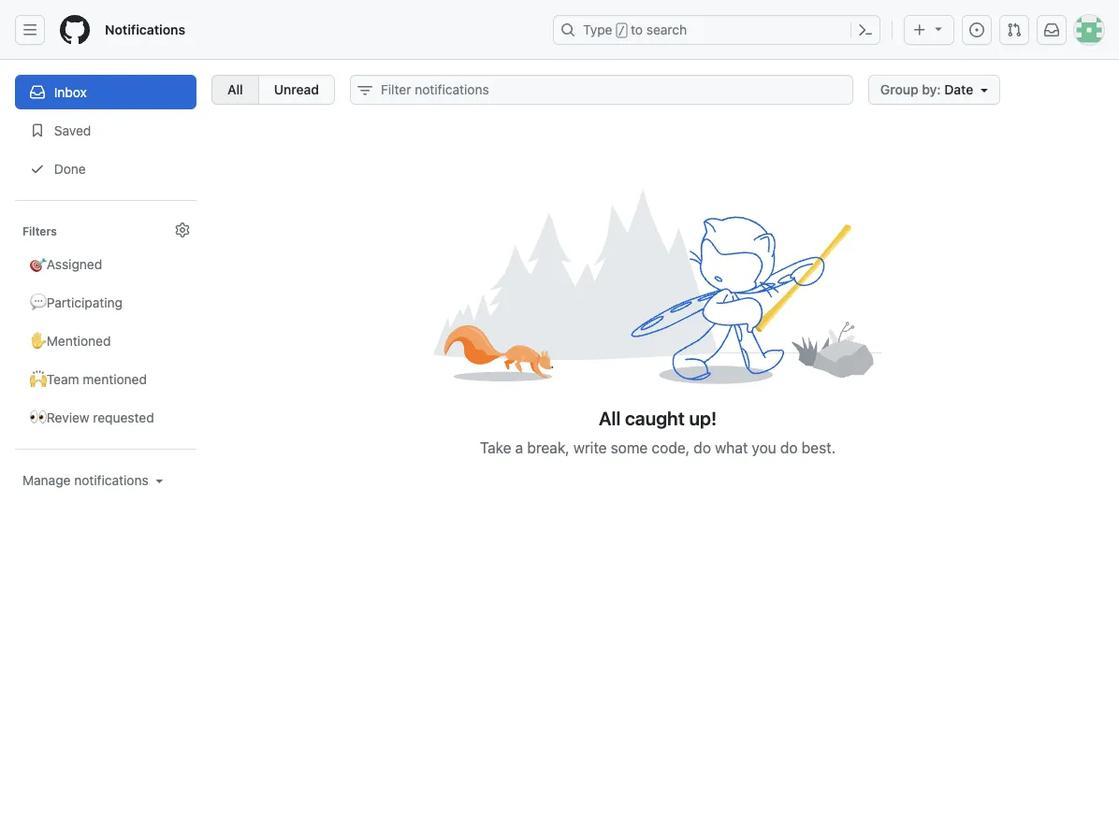 Task type: describe. For each thing, give the bounding box(es) containing it.
you
[[752, 439, 776, 457]]

👀 review requested link
[[15, 401, 197, 435]]

👀
[[30, 410, 43, 425]]

command palette image
[[858, 22, 873, 37]]

date
[[944, 82, 973, 97]]

mentioned
[[83, 371, 147, 387]]

mentioned
[[47, 333, 111, 349]]

🙌
[[30, 371, 43, 387]]

unread
[[274, 82, 319, 97]]

all for all caught up! take a break, write some code, do what you do best.
[[599, 408, 621, 430]]

notifications image
[[1044, 22, 1059, 37]]

💬 participating link
[[15, 285, 197, 320]]

0 vertical spatial triangle down image
[[931, 21, 946, 36]]

1 do from the left
[[694, 439, 711, 457]]

review
[[47, 410, 89, 425]]

check image
[[30, 161, 45, 176]]

notifications
[[105, 22, 185, 37]]

filter image
[[357, 83, 372, 98]]

done link
[[15, 152, 197, 186]]

triangle down image inside manage notifications popup button
[[152, 473, 167, 488]]

group
[[880, 82, 919, 97]]

✋ mentioned link
[[15, 324, 197, 358]]

manage notifications
[[22, 473, 149, 488]]

a
[[515, 439, 523, 457]]

by:
[[922, 82, 941, 97]]

🎯
[[30, 256, 43, 272]]

participating
[[47, 295, 123, 310]]

done
[[51, 161, 86, 176]]

issue opened image
[[969, 22, 984, 37]]

bookmark image
[[30, 123, 45, 138]]

take
[[480, 439, 511, 457]]

saved link
[[15, 113, 197, 148]]

✋
[[30, 333, 43, 349]]

unread button
[[258, 75, 335, 105]]

type
[[583, 22, 612, 37]]

search
[[646, 22, 687, 37]]

filters
[[22, 225, 57, 238]]

requested
[[93, 410, 154, 425]]

homepage image
[[60, 15, 90, 45]]

1 vertical spatial triangle down image
[[977, 82, 992, 97]]

break,
[[527, 439, 570, 457]]

notifications link
[[97, 15, 193, 45]]

all button
[[211, 75, 258, 105]]

to
[[631, 22, 643, 37]]

🙌 team mentioned link
[[15, 362, 197, 397]]

inbox zero image
[[433, 180, 882, 392]]

2 do from the left
[[780, 439, 798, 457]]

👀 review requested
[[30, 410, 154, 425]]

code,
[[652, 439, 690, 457]]

inbox
[[54, 84, 87, 100]]

all caught up! take a break, write some code, do what you do best.
[[480, 408, 836, 457]]



Task type: locate. For each thing, give the bounding box(es) containing it.
plus image
[[912, 22, 927, 37]]

group by: date
[[880, 82, 973, 97]]

manage notifications button
[[22, 472, 167, 490]]

triangle down image
[[931, 21, 946, 36], [977, 82, 992, 97], [152, 473, 167, 488]]

0 vertical spatial all
[[227, 82, 243, 97]]

/
[[618, 24, 625, 37]]

assigned
[[47, 256, 102, 272]]

saved
[[51, 123, 91, 138]]

do right you
[[780, 439, 798, 457]]

💬
[[30, 295, 43, 310]]

2 horizontal spatial triangle down image
[[977, 82, 992, 97]]

1 horizontal spatial all
[[599, 408, 621, 430]]

triangle down image right date on the top right
[[977, 82, 992, 97]]

some
[[611, 439, 648, 457]]

2 vertical spatial triangle down image
[[152, 473, 167, 488]]

Filter notifications text field
[[350, 75, 853, 105]]

all
[[227, 82, 243, 97], [599, 408, 621, 430]]

0 horizontal spatial triangle down image
[[152, 473, 167, 488]]

write
[[573, 439, 607, 457]]

inbox link
[[15, 75, 197, 109]]

1 horizontal spatial triangle down image
[[931, 21, 946, 36]]

0 horizontal spatial do
[[694, 439, 711, 457]]

best.
[[802, 439, 836, 457]]

what
[[715, 439, 748, 457]]

do
[[694, 439, 711, 457], [780, 439, 798, 457]]

up!
[[689, 408, 717, 430]]

triangle down image right notifications
[[152, 473, 167, 488]]

all up some
[[599, 408, 621, 430]]

inbox image
[[30, 85, 45, 100]]

caught
[[625, 408, 685, 430]]

✋ mentioned
[[30, 333, 111, 349]]

all for all
[[227, 82, 243, 97]]

notifications element
[[15, 60, 197, 536]]

💬 participating
[[30, 295, 123, 310]]

manage
[[22, 473, 71, 488]]

type / to search
[[583, 22, 687, 37]]

1 horizontal spatial do
[[780, 439, 798, 457]]

all inside all caught up! take a break, write some code, do what you do best.
[[599, 408, 621, 430]]

🙌 team mentioned
[[30, 371, 147, 387]]

None search field
[[350, 75, 853, 105]]

all left unread
[[227, 82, 243, 97]]

git pull request image
[[1007, 22, 1022, 37]]

notifications
[[74, 473, 149, 488]]

triangle down image right "plus" icon
[[931, 21, 946, 36]]

team
[[47, 371, 79, 387]]

customize filters image
[[175, 223, 190, 238]]

🎯 assigned
[[30, 256, 102, 272]]

do left what
[[694, 439, 711, 457]]

1 vertical spatial all
[[599, 408, 621, 430]]

all inside button
[[227, 82, 243, 97]]

🎯 assigned link
[[15, 247, 197, 282]]

0 horizontal spatial all
[[227, 82, 243, 97]]



Task type: vqa. For each thing, say whether or not it's contained in the screenshot.
1
no



